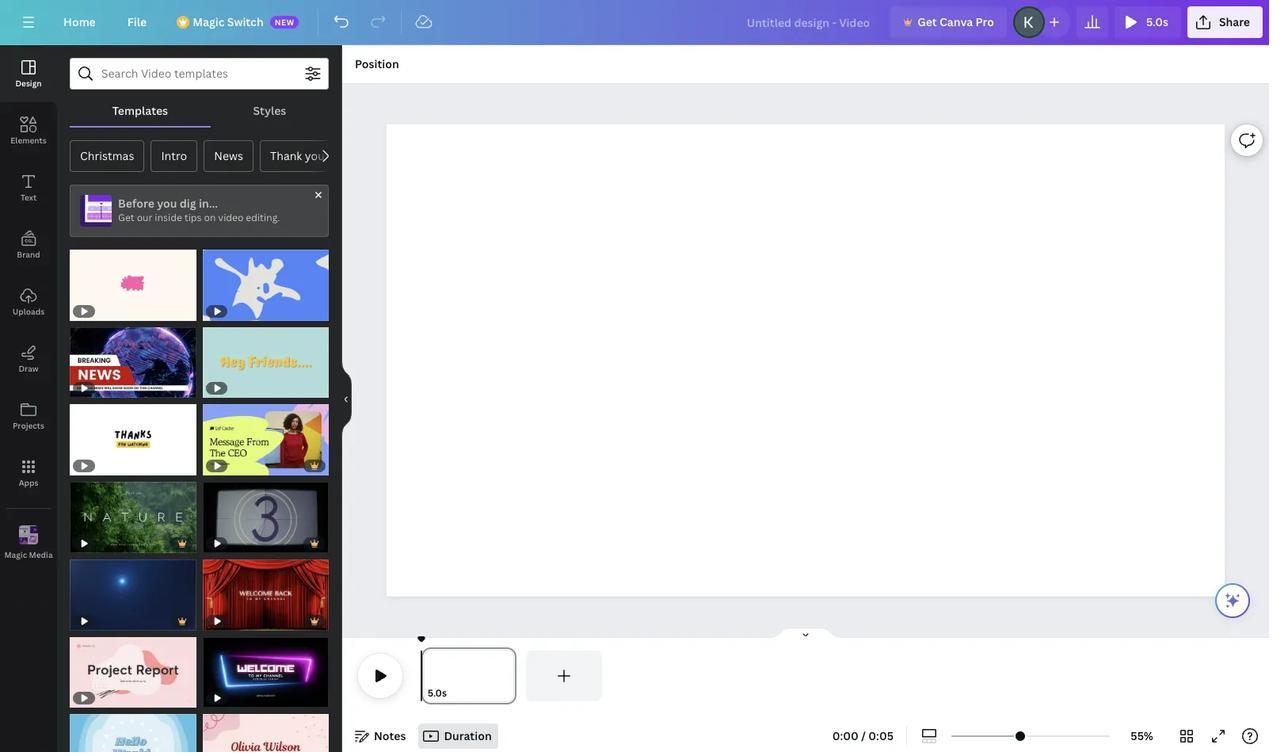 Task type: vqa. For each thing, say whether or not it's contained in the screenshot.
Elements
yes



Task type: describe. For each thing, give the bounding box(es) containing it.
new
[[275, 17, 295, 28]]

Search Video templates search field
[[101, 59, 297, 89]]

minimalist black white modern thanks for watching youtube outro video group
[[70, 395, 196, 476]]

styles button
[[211, 96, 329, 126]]

side panel tab list
[[0, 45, 57, 571]]

notes
[[374, 728, 406, 743]]

green simple welcome back to my channell intro outro youtube video group
[[202, 318, 329, 398]]

nature travel youtube video intro group
[[70, 472, 196, 553]]

news button
[[204, 140, 254, 172]]

magic for magic switch
[[193, 14, 225, 29]]

pink and grey blob business hip project report video group
[[70, 627, 196, 708]]

templates
[[112, 103, 168, 118]]

trimming, start edge slider
[[422, 651, 436, 701]]

design
[[15, 78, 42, 89]]

trimming, end edge slider
[[502, 651, 517, 701]]

blue and beige illustrative music youtube intro group
[[202, 240, 329, 321]]

5.0s inside 5.0s button
[[1147, 14, 1169, 29]]

position button
[[349, 52, 406, 77]]

editing.
[[246, 211, 280, 224]]

design button
[[0, 45, 57, 102]]

magic for magic media
[[4, 549, 27, 560]]

video
[[218, 211, 244, 224]]

55%
[[1131, 728, 1154, 743]]

uploads
[[13, 306, 45, 317]]

on
[[204, 211, 216, 224]]

you for before
[[157, 196, 177, 211]]

get inside button
[[918, 14, 937, 29]]

hide image
[[342, 361, 352, 437]]

apps button
[[0, 445, 57, 502]]

projects
[[13, 420, 44, 431]]

brand
[[17, 249, 40, 260]]

hide pages image
[[768, 627, 844, 640]]

black and white old movie silent film credits cinema video group
[[202, 472, 329, 553]]

draw
[[19, 363, 39, 374]]

/
[[862, 728, 866, 743]]

curtain elegant youtube intro and outro group
[[202, 550, 329, 630]]

draw button
[[0, 330, 57, 388]]

blue gradient modern youtube intro group
[[70, 550, 196, 630]]

elements
[[11, 135, 47, 146]]

christmas
[[80, 148, 134, 163]]

duration
[[444, 728, 492, 743]]

Design title text field
[[734, 6, 885, 38]]

text button
[[0, 159, 57, 216]]

red and white animated breaking news youtube intro group
[[70, 318, 196, 398]]

media
[[29, 549, 53, 560]]

our
[[137, 211, 152, 224]]

apps
[[19, 477, 38, 488]]

switch
[[227, 14, 264, 29]]



Task type: locate. For each thing, give the bounding box(es) containing it.
blue cute penguin welcome to my channel youtube intro video group
[[70, 705, 196, 752]]

thank you button
[[260, 140, 335, 172]]

1 horizontal spatial 5.0s button
[[1115, 6, 1181, 38]]

tips
[[184, 211, 202, 224]]

0 vertical spatial get
[[918, 14, 937, 29]]

uploads button
[[0, 273, 57, 330]]

0 horizontal spatial 5.0s button
[[428, 685, 447, 701]]

file button
[[115, 6, 159, 38]]

main menu bar
[[0, 0, 1270, 45]]

magic left media
[[4, 549, 27, 560]]

you left dig
[[157, 196, 177, 211]]

1 vertical spatial you
[[157, 196, 177, 211]]

5.0s button inside main menu bar
[[1115, 6, 1181, 38]]

1 horizontal spatial 5.0s
[[1147, 14, 1169, 29]]

duration button
[[419, 724, 498, 749]]

1 horizontal spatial magic
[[193, 14, 225, 29]]

thank
[[270, 148, 302, 163]]

pink & blue futuristic gaming channel youtube intro group
[[202, 627, 329, 708]]

0 vertical spatial magic
[[193, 14, 225, 29]]

1 vertical spatial get
[[118, 211, 134, 224]]

Page title text field
[[454, 685, 460, 701]]

text
[[21, 192, 37, 203]]

1 horizontal spatial you
[[305, 148, 325, 163]]

get left our
[[118, 211, 134, 224]]

get inside before you dig in... get our inside tips on video editing.
[[118, 211, 134, 224]]

magic media
[[4, 549, 53, 560]]

you
[[305, 148, 325, 163], [157, 196, 177, 211]]

you right thank
[[305, 148, 325, 163]]

0:05
[[869, 728, 894, 743]]

news
[[214, 148, 243, 163]]

get
[[918, 14, 937, 29], [118, 211, 134, 224]]

0 vertical spatial you
[[305, 148, 325, 163]]

0:00
[[833, 728, 859, 743]]

get canva pro button
[[891, 6, 1007, 38]]

1 vertical spatial magic
[[4, 549, 27, 560]]

5.0s left page title text field
[[428, 686, 447, 700]]

0 horizontal spatial magic
[[4, 549, 27, 560]]

5.0s button left page title text field
[[428, 685, 447, 701]]

dig
[[180, 196, 196, 211]]

you inside before you dig in... get our inside tips on video editing.
[[157, 196, 177, 211]]

brand button
[[0, 216, 57, 273]]

styles
[[253, 103, 286, 118]]

pro
[[976, 14, 995, 29]]

elements button
[[0, 102, 57, 159]]

get canva pro
[[918, 14, 995, 29]]

notes button
[[349, 724, 412, 749]]

canva
[[940, 14, 973, 29]]

templates button
[[70, 96, 211, 126]]

intro
[[161, 148, 187, 163]]

magic left the switch
[[193, 14, 225, 29]]

inspirational message from the ceo video in blue yellow green orange dynamic professional style group
[[202, 395, 329, 476]]

share
[[1220, 14, 1251, 29]]

1 vertical spatial 5.0s button
[[428, 685, 447, 701]]

5.0s left share dropdown button
[[1147, 14, 1169, 29]]

5.0s
[[1147, 14, 1169, 29], [428, 686, 447, 700]]

magic inside main menu bar
[[193, 14, 225, 29]]

magic inside button
[[4, 549, 27, 560]]

0:00 / 0:05
[[833, 728, 894, 743]]

intro button
[[151, 140, 198, 172]]

0 horizontal spatial you
[[157, 196, 177, 211]]

christmas button
[[70, 140, 145, 172]]

you inside button
[[305, 148, 325, 163]]

position
[[355, 56, 399, 71]]

share button
[[1188, 6, 1263, 38]]

abstract minimalist fashion style youtube intro group
[[202, 705, 329, 752]]

thank you
[[270, 148, 325, 163]]

pink cute animated bubble video centric welcome youtube intro group
[[70, 240, 196, 321]]

before
[[118, 196, 154, 211]]

0 horizontal spatial 5.0s
[[428, 686, 447, 700]]

magic media button
[[0, 514, 57, 571]]

you for thank
[[305, 148, 325, 163]]

0 vertical spatial 5.0s
[[1147, 14, 1169, 29]]

file
[[127, 14, 147, 29]]

projects button
[[0, 388, 57, 445]]

home link
[[51, 6, 108, 38]]

in...
[[199, 196, 218, 211]]

inside
[[155, 211, 182, 224]]

0 horizontal spatial get
[[118, 211, 134, 224]]

before you dig in... get our inside tips on video editing.
[[118, 196, 280, 224]]

1 horizontal spatial get
[[918, 14, 937, 29]]

0 vertical spatial 5.0s button
[[1115, 6, 1181, 38]]

5.0s button
[[1115, 6, 1181, 38], [428, 685, 447, 701]]

magic switch
[[193, 14, 264, 29]]

5.0s button left share dropdown button
[[1115, 6, 1181, 38]]

55% button
[[1117, 724, 1168, 749]]

1 vertical spatial 5.0s
[[428, 686, 447, 700]]

canva assistant image
[[1224, 591, 1243, 610]]

home
[[63, 14, 96, 29]]

magic
[[193, 14, 225, 29], [4, 549, 27, 560]]

get left canva on the right top of the page
[[918, 14, 937, 29]]



